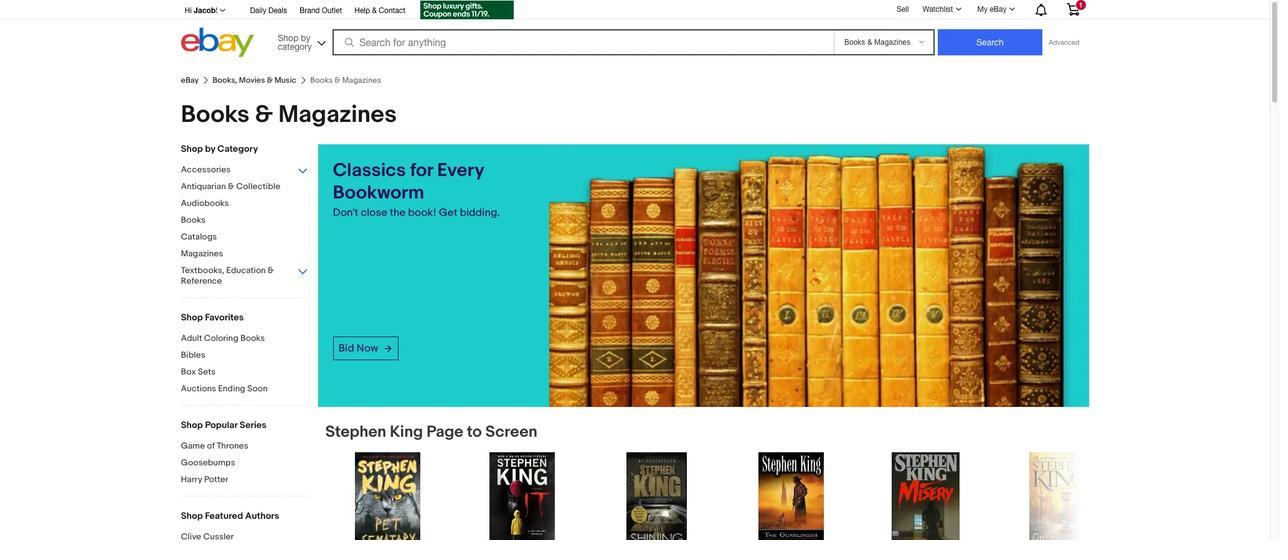 Task type: vqa. For each thing, say whether or not it's contained in the screenshot.
My Ebay link at the top right of the page
yes



Task type: locate. For each thing, give the bounding box(es) containing it.
none submit inside shop by category banner
[[938, 29, 1043, 55]]

education
[[226, 265, 266, 276]]

1 horizontal spatial ebay
[[990, 5, 1007, 14]]

& left music
[[267, 75, 273, 85]]

game of thrones goosebumps harry potter
[[181, 441, 248, 485]]

shop left featured
[[181, 511, 203, 523]]

bidding.
[[460, 207, 500, 219]]

misery image
[[892, 453, 960, 541]]

by up accessories
[[205, 143, 215, 155]]

game
[[181, 441, 205, 452]]

daily deals link
[[250, 4, 287, 18]]

0 horizontal spatial by
[[205, 143, 215, 155]]

outlet
[[322, 6, 342, 15]]

1 vertical spatial magazines
[[181, 249, 223, 259]]

adult coloring books link
[[181, 333, 309, 345]]

0 horizontal spatial magazines
[[181, 249, 223, 259]]

ebay
[[990, 5, 1007, 14], [181, 75, 199, 85]]

shop up accessories
[[181, 143, 203, 155]]

hi
[[185, 6, 192, 15]]

0 vertical spatial by
[[301, 33, 311, 43]]

shop featured authors
[[181, 511, 279, 523]]

reference
[[181, 276, 222, 287]]

get
[[439, 207, 458, 219]]

shop down "deals"
[[278, 33, 299, 43]]

shop up game
[[181, 420, 203, 432]]

bid now
[[339, 343, 378, 355]]

brand
[[300, 6, 320, 15]]

shop for shop featured authors
[[181, 511, 203, 523]]

books inside accessories antiquarian & collectible audiobooks books catalogs magazines textbooks, education & reference
[[181, 215, 206, 226]]

ebay inside the my ebay link
[[990, 5, 1007, 14]]

audiobooks link
[[181, 198, 309, 210]]

sell link
[[892, 5, 915, 13]]

the gunslinger | the dark tower image
[[759, 453, 825, 541]]

books
[[181, 100, 250, 130], [181, 215, 206, 226], [240, 333, 265, 344]]

for
[[410, 160, 433, 182]]

game of thrones link
[[181, 441, 309, 453]]

bibles link
[[181, 350, 309, 362]]

featured
[[205, 511, 243, 523]]

1 vertical spatial by
[[205, 143, 215, 155]]

magazines
[[278, 100, 397, 130], [181, 249, 223, 259]]

by inside shop by category
[[301, 33, 311, 43]]

daily
[[250, 6, 266, 15]]

ending
[[218, 384, 245, 394]]

shop favorites
[[181, 312, 244, 324]]

textbooks, education & reference button
[[181, 265, 309, 288]]

get the coupon image
[[421, 1, 514, 19]]

books up bibles link
[[240, 333, 265, 344]]

help & contact
[[355, 6, 406, 15]]

shop for shop by category
[[278, 33, 299, 43]]

books up shop by category
[[181, 100, 250, 130]]

shop up adult
[[181, 312, 203, 324]]

1 vertical spatial ebay
[[181, 75, 199, 85]]

movies
[[239, 75, 265, 85]]

1 horizontal spatial by
[[301, 33, 311, 43]]

books up catalogs
[[181, 215, 206, 226]]

0 vertical spatial ebay
[[990, 5, 1007, 14]]

by down brand
[[301, 33, 311, 43]]

collectible
[[236, 181, 281, 192]]

Search for anything text field
[[335, 31, 832, 54]]

series
[[240, 420, 267, 432]]

ebay left the books,
[[181, 75, 199, 85]]

books inside adult coloring books bibles box sets auctions ending soon
[[240, 333, 265, 344]]

box sets link
[[181, 367, 309, 379]]

ebay right my
[[990, 5, 1007, 14]]

2 vertical spatial books
[[240, 333, 265, 344]]

1
[[1079, 1, 1083, 9]]

deals
[[269, 6, 287, 15]]

help & contact link
[[355, 4, 406, 18]]

& right 'help'
[[372, 6, 377, 15]]

& down accessories dropdown button
[[228, 181, 234, 192]]

category
[[278, 41, 312, 51]]

accessories antiquarian & collectible audiobooks books catalogs magazines textbooks, education & reference
[[181, 164, 281, 287]]

authors
[[245, 511, 279, 523]]

stephen
[[326, 423, 387, 443]]

by
[[301, 33, 311, 43], [205, 143, 215, 155]]

1 horizontal spatial magazines
[[278, 100, 397, 130]]

shop inside shop by category
[[278, 33, 299, 43]]

coloring
[[204, 333, 238, 344]]

1 vertical spatial books
[[181, 215, 206, 226]]

None submit
[[938, 29, 1043, 55]]

jacob
[[194, 6, 216, 15]]

0 horizontal spatial ebay
[[181, 75, 199, 85]]

books, movies & music link
[[213, 75, 297, 85]]

accessories button
[[181, 164, 309, 176]]

!
[[216, 6, 218, 15]]

soon
[[247, 384, 268, 394]]

the
[[390, 207, 406, 219]]

bid
[[339, 343, 354, 355]]

my ebay
[[978, 5, 1007, 14]]

potter
[[204, 475, 228, 485]]

&
[[372, 6, 377, 15], [267, 75, 273, 85], [255, 100, 273, 130], [228, 181, 234, 192], [268, 265, 274, 276]]

goosebumps
[[181, 458, 235, 469]]

my ebay link
[[971, 2, 1021, 17]]

catalogs
[[181, 232, 217, 242]]

by for category
[[205, 143, 215, 155]]

shop
[[278, 33, 299, 43], [181, 143, 203, 155], [181, 312, 203, 324], [181, 420, 203, 432], [181, 511, 203, 523]]

book!
[[408, 207, 437, 219]]

& right "education"
[[268, 265, 274, 276]]

books,
[[213, 75, 237, 85]]



Task type: describe. For each thing, give the bounding box(es) containing it.
category
[[217, 143, 258, 155]]

audiobooks
[[181, 198, 229, 209]]

page
[[427, 423, 464, 443]]

shop by category
[[181, 143, 258, 155]]

advanced
[[1049, 39, 1080, 46]]

classics
[[333, 160, 406, 182]]

advanced link
[[1043, 30, 1086, 55]]

contact
[[379, 6, 406, 15]]

& down books, movies & music
[[255, 100, 273, 130]]

screen
[[486, 423, 538, 443]]

shop by category button
[[272, 28, 328, 55]]

& inside "account" 'navigation'
[[372, 6, 377, 15]]

classics for every bookworm main content
[[318, 145, 1123, 541]]

books & magazines
[[181, 100, 397, 130]]

shop for shop popular series
[[181, 420, 203, 432]]

the green mile image
[[1030, 453, 1092, 541]]

of
[[207, 441, 215, 452]]

antiquarian
[[181, 181, 226, 192]]

books, movies & music
[[213, 75, 297, 85]]

textbooks,
[[181, 265, 224, 276]]

catalogs link
[[181, 232, 309, 244]]

it image
[[490, 453, 555, 541]]

brand outlet link
[[300, 4, 342, 18]]

king
[[390, 423, 423, 443]]

magazines link
[[181, 249, 309, 260]]

my
[[978, 5, 988, 14]]

ebay link
[[181, 75, 199, 85]]

auctions ending soon link
[[181, 384, 309, 396]]

favorites
[[205, 312, 244, 324]]

by for category
[[301, 33, 311, 43]]

shop for shop by category
[[181, 143, 203, 155]]

shop by category banner
[[178, 0, 1089, 60]]

popular
[[205, 420, 238, 432]]

pet sematary image
[[355, 453, 421, 541]]

1 link
[[1060, 0, 1088, 18]]

shop by category
[[278, 33, 312, 51]]

0 vertical spatial magazines
[[278, 100, 397, 130]]

0 vertical spatial books
[[181, 100, 250, 130]]

books link
[[181, 215, 309, 227]]

magazines inside accessories antiquarian & collectible audiobooks books catalogs magazines textbooks, education & reference
[[181, 249, 223, 259]]

adult coloring books bibles box sets auctions ending soon
[[181, 333, 268, 394]]

adult
[[181, 333, 202, 344]]

shop popular series
[[181, 420, 267, 432]]

now
[[357, 343, 378, 355]]

to
[[467, 423, 482, 443]]

box
[[181, 367, 196, 378]]

hi jacob !
[[185, 6, 218, 15]]

the shining image
[[627, 453, 687, 541]]

close
[[361, 207, 388, 219]]

harry
[[181, 475, 202, 485]]

stephen king page to screen
[[326, 423, 538, 443]]

antiquarian & collectible link
[[181, 181, 309, 193]]

classics for every bookworm don't close the book! get bidding.
[[333, 160, 500, 219]]

brand outlet
[[300, 6, 342, 15]]

sell
[[897, 5, 909, 13]]

goosebumps link
[[181, 458, 309, 470]]

watchlist
[[923, 5, 954, 14]]

thrones
[[217, 441, 248, 452]]

watchlist link
[[916, 2, 967, 17]]

classics for every bookworm image
[[550, 145, 1089, 408]]

account navigation
[[178, 0, 1089, 21]]

daily deals
[[250, 6, 287, 15]]

help
[[355, 6, 370, 15]]

shop for shop favorites
[[181, 312, 203, 324]]

sets
[[198, 367, 216, 378]]

auctions
[[181, 384, 216, 394]]

don't
[[333, 207, 359, 219]]

bid now link
[[333, 337, 399, 361]]

music
[[275, 75, 297, 85]]

accessories
[[181, 164, 231, 175]]

harry potter link
[[181, 475, 309, 487]]

bookworm
[[333, 182, 425, 204]]

every
[[437, 160, 484, 182]]

bibles
[[181, 350, 205, 361]]



